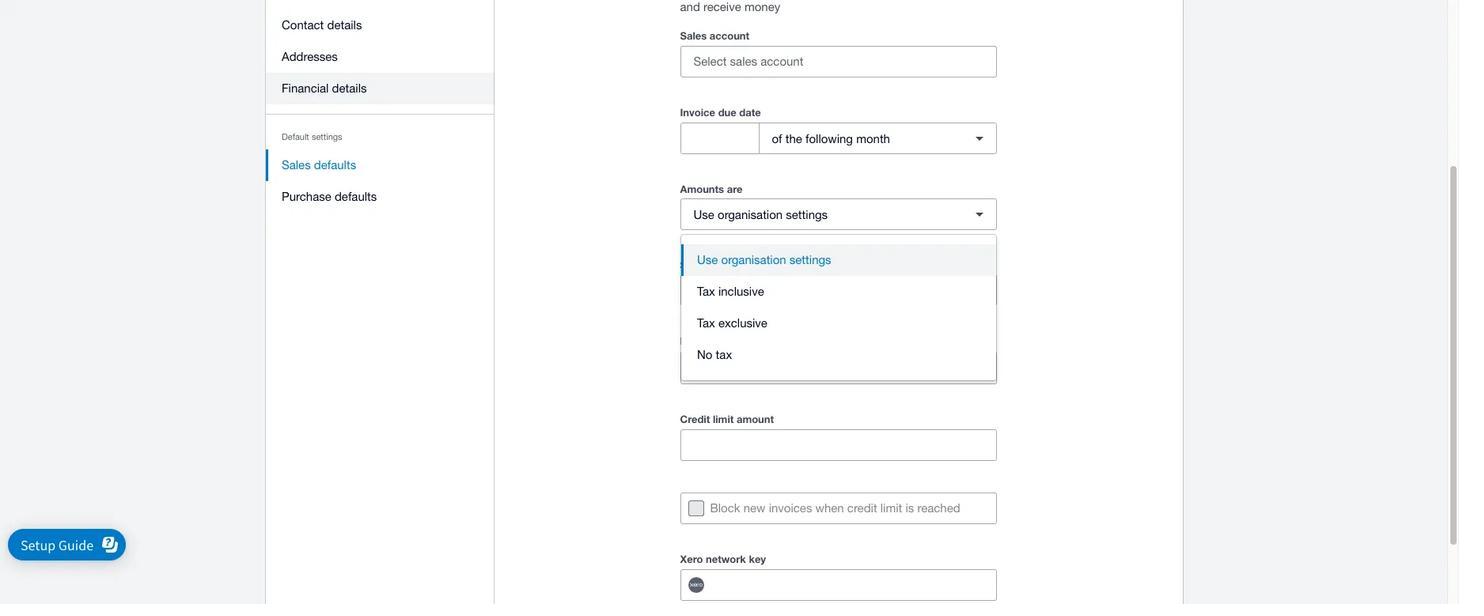 Task type: locate. For each thing, give the bounding box(es) containing it.
1 horizontal spatial limit
[[881, 502, 902, 515]]

None number field
[[681, 123, 758, 154]]

tax exclusive
[[697, 317, 767, 330]]

menu
[[265, 0, 494, 222]]

key
[[749, 553, 766, 566]]

network
[[706, 553, 746, 566]]

defaults up purchase defaults
[[314, 158, 356, 172]]

sales account
[[680, 29, 749, 42]]

sales down default
[[281, 158, 310, 172]]

defaults
[[314, 158, 356, 172], [334, 190, 377, 203]]

0 vertical spatial use organisation settings button
[[680, 199, 997, 230]]

1 use organisation settings button from the top
[[680, 199, 997, 230]]

organisation up inclusive
[[721, 253, 786, 267]]

1 vertical spatial tax
[[697, 317, 715, 330]]

0 vertical spatial tax
[[697, 285, 715, 298]]

date
[[739, 106, 761, 119]]

use organisation settings up inclusive
[[697, 253, 831, 267]]

use organisation settings for tax
[[694, 284, 828, 297]]

sales defaults
[[281, 158, 356, 172]]

use for sales
[[694, 284, 714, 297]]

settings down use organisation settings button
[[786, 284, 828, 297]]

limit
[[713, 413, 734, 426], [881, 502, 902, 515]]

1 vertical spatial sales
[[281, 158, 310, 172]]

group containing use organisation settings
[[681, 235, 996, 381]]

tax right no
[[716, 348, 732, 362]]

use organisation settings button
[[680, 199, 997, 230], [680, 275, 997, 306]]

following
[[806, 132, 853, 145]]

amounts
[[680, 183, 724, 195]]

list box
[[681, 235, 996, 381]]

1 vertical spatial use organisation settings button
[[680, 275, 997, 306]]

sales inside sales defaults button
[[281, 158, 310, 172]]

contact details button
[[265, 9, 494, 41]]

default settings
[[281, 132, 342, 142]]

discount
[[680, 335, 724, 347]]

tax
[[697, 285, 715, 298], [697, 317, 715, 330]]

use down amounts
[[694, 208, 714, 221]]

group
[[681, 235, 996, 381]]

2 vertical spatial use organisation settings
[[694, 284, 828, 297]]

purchase defaults button
[[265, 181, 494, 213]]

0 vertical spatial organisation
[[718, 208, 783, 221]]

tax
[[710, 259, 725, 271], [716, 348, 732, 362]]

1 vertical spatial details
[[332, 82, 366, 95]]

amount
[[737, 413, 774, 426]]

reached
[[918, 502, 960, 515]]

sales for sales defaults
[[281, 158, 310, 172]]

invoice due date
[[680, 106, 761, 119]]

use for amounts
[[694, 208, 714, 221]]

defaults for purchase defaults
[[334, 190, 377, 203]]

1 vertical spatial use organisation settings
[[697, 253, 831, 267]]

menu containing contact details
[[265, 0, 494, 222]]

sales tax
[[680, 259, 725, 271]]

sales
[[680, 29, 707, 42], [281, 158, 310, 172], [680, 259, 707, 271]]

defaults inside sales defaults button
[[314, 158, 356, 172]]

organisation
[[718, 208, 783, 221], [721, 253, 786, 267], [718, 284, 783, 297]]

2 use organisation settings button from the top
[[680, 275, 997, 306]]

addresses button
[[265, 41, 494, 73]]

2 vertical spatial sales
[[680, 259, 707, 271]]

organisation down are
[[718, 208, 783, 221]]

list box containing use organisation settings
[[681, 235, 996, 381]]

0 vertical spatial use
[[694, 208, 714, 221]]

details
[[327, 18, 362, 32], [332, 82, 366, 95]]

1 vertical spatial use
[[697, 253, 718, 267]]

2 vertical spatial use
[[694, 284, 714, 297]]

use
[[694, 208, 714, 221], [697, 253, 718, 267], [694, 284, 714, 297]]

addresses
[[281, 50, 337, 63]]

of
[[772, 132, 782, 145]]

use organisation settings button
[[681, 245, 996, 276]]

tax inclusive button
[[681, 276, 996, 308]]

1 vertical spatial organisation
[[721, 253, 786, 267]]

settings
[[311, 132, 342, 142], [786, 208, 828, 221], [790, 253, 831, 267], [786, 284, 828, 297]]

1 vertical spatial defaults
[[334, 190, 377, 203]]

defaults inside purchase defaults button
[[334, 190, 377, 203]]

organisation for tax
[[718, 284, 783, 297]]

0 vertical spatial sales
[[680, 29, 707, 42]]

use organisation settings
[[694, 208, 828, 221], [697, 253, 831, 267], [694, 284, 828, 297]]

the
[[786, 132, 802, 145]]

use organisation settings down are
[[694, 208, 828, 221]]

2 tax from the top
[[697, 317, 715, 330]]

tax inclusive
[[697, 285, 764, 298]]

sales left account
[[680, 29, 707, 42]]

use down sales tax
[[694, 284, 714, 297]]

0 vertical spatial limit
[[713, 413, 734, 426]]

tax up tax inclusive
[[710, 259, 725, 271]]

use organisation settings button for sales tax
[[680, 275, 997, 306]]

use organisation settings inside button
[[697, 253, 831, 267]]

1 vertical spatial tax
[[716, 348, 732, 362]]

use organisation settings button up "tax exclusive" button on the bottom
[[680, 275, 997, 306]]

tax down sales tax
[[697, 285, 715, 298]]

tax for tax exclusive
[[697, 317, 715, 330]]

0 vertical spatial defaults
[[314, 158, 356, 172]]

organisation up exclusive on the bottom of the page
[[718, 284, 783, 297]]

contact details
[[281, 18, 362, 32]]

credit limit amount
[[680, 413, 774, 426]]

use organisation settings up exclusive on the bottom of the page
[[694, 284, 828, 297]]

tax up discount
[[697, 317, 715, 330]]

details down the addresses button
[[332, 82, 366, 95]]

0 vertical spatial use organisation settings
[[694, 208, 828, 221]]

use up tax inclusive
[[697, 253, 718, 267]]

are
[[727, 183, 743, 195]]

tax exclusive button
[[681, 308, 996, 339]]

settings up tax inclusive button
[[790, 253, 831, 267]]

limit right credit
[[713, 413, 734, 426]]

Sales account field
[[681, 47, 996, 77]]

invoice due date group
[[680, 123, 997, 154]]

amounts are
[[680, 183, 743, 195]]

0 vertical spatial details
[[327, 18, 362, 32]]

0 vertical spatial tax
[[710, 259, 725, 271]]

tax inside button
[[716, 348, 732, 362]]

use organisation settings button up use organisation settings button
[[680, 199, 997, 230]]

none number field inside invoice due date group
[[681, 123, 758, 154]]

1 tax from the top
[[697, 285, 715, 298]]

0 horizontal spatial limit
[[713, 413, 734, 426]]

xero
[[680, 553, 703, 566]]

details right 'contact'
[[327, 18, 362, 32]]

2 vertical spatial organisation
[[718, 284, 783, 297]]

limit left is at the right of the page
[[881, 502, 902, 515]]

defaults down sales defaults button
[[334, 190, 377, 203]]

organisation inside button
[[721, 253, 786, 267]]

account
[[710, 29, 749, 42]]

1 vertical spatial limit
[[881, 502, 902, 515]]

purchase defaults
[[281, 190, 377, 203]]

sales up tax inclusive
[[680, 259, 707, 271]]



Task type: describe. For each thing, give the bounding box(es) containing it.
contact
[[281, 18, 324, 32]]

settings up sales defaults
[[311, 132, 342, 142]]

no tax
[[697, 348, 732, 362]]

organisation for are
[[718, 208, 783, 221]]

Credit limit amount number field
[[681, 430, 996, 461]]

sales for sales tax
[[680, 259, 707, 271]]

details for financial details
[[332, 82, 366, 95]]

inclusive
[[718, 285, 764, 298]]

credit
[[847, 502, 877, 515]]

use inside use organisation settings button
[[697, 253, 718, 267]]

financial details button
[[265, 73, 494, 104]]

credit
[[680, 413, 710, 426]]

sales for sales account
[[680, 29, 707, 42]]

due
[[718, 106, 737, 119]]

invoices
[[769, 502, 812, 515]]

sales defaults button
[[265, 150, 494, 181]]

Xero network key field
[[718, 571, 996, 601]]

settings inside use organisation settings button
[[790, 253, 831, 267]]

block new invoices when credit limit is reached
[[710, 502, 960, 515]]

Discount number field
[[681, 353, 964, 383]]

default
[[281, 132, 309, 142]]

block
[[710, 502, 740, 515]]

use organisation settings for are
[[694, 208, 828, 221]]

details for contact details
[[327, 18, 362, 32]]

when
[[815, 502, 844, 515]]

purchase
[[281, 190, 331, 203]]

of the following month button
[[758, 123, 997, 154]]

defaults for sales defaults
[[314, 158, 356, 172]]

tax for no tax
[[716, 348, 732, 362]]

exclusive
[[718, 317, 767, 330]]

financial
[[281, 82, 328, 95]]

month
[[856, 132, 890, 145]]

of the following month
[[772, 132, 890, 145]]

tax for tax inclusive
[[697, 285, 715, 298]]

invoice
[[680, 106, 715, 119]]

xero network key
[[680, 553, 766, 566]]

is
[[906, 502, 914, 515]]

settings up use organisation settings button
[[786, 208, 828, 221]]

financial details
[[281, 82, 366, 95]]

no
[[697, 348, 713, 362]]

tax for sales tax
[[710, 259, 725, 271]]

new
[[744, 502, 766, 515]]

no tax button
[[681, 339, 996, 371]]

use organisation settings button for amounts are
[[680, 199, 997, 230]]



Task type: vqa. For each thing, say whether or not it's contained in the screenshot.
the right svg image
no



